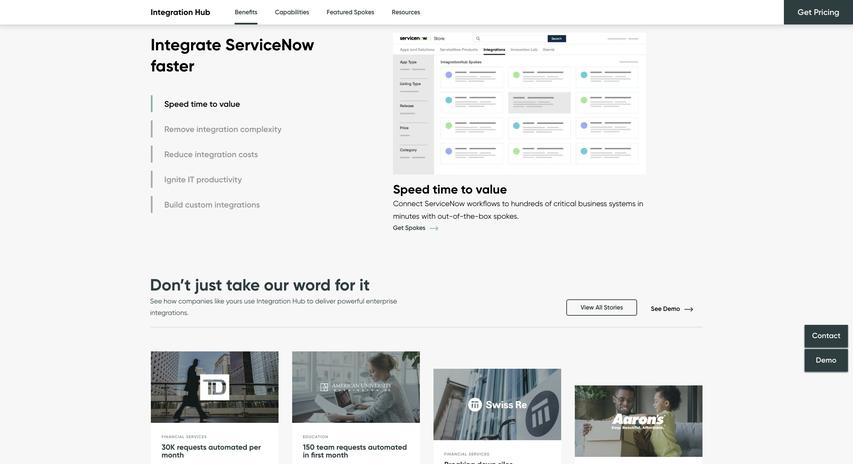 Task type: vqa. For each thing, say whether or not it's contained in the screenshot.
rightmost requests
yes



Task type: describe. For each thing, give the bounding box(es) containing it.
benefits
[[235, 9, 258, 16]]

to up spokes.
[[502, 199, 509, 208]]

value for speed time to value
[[220, 99, 240, 109]]

featured spokes link
[[327, 0, 374, 25]]

our
[[264, 275, 289, 295]]

build
[[164, 200, 183, 210]]

don't
[[150, 275, 191, 295]]

get for get pricing
[[798, 7, 812, 17]]

get pricing link
[[784, 0, 853, 25]]

capabilities
[[275, 9, 309, 16]]

all
[[596, 304, 603, 312]]

speed time to value link
[[151, 96, 283, 113]]

reduce integration costs link
[[151, 146, 283, 163]]

get for get spokes
[[393, 224, 404, 232]]

featured
[[327, 9, 353, 16]]

how
[[164, 297, 177, 306]]

business
[[578, 199, 607, 208]]

remove integration complexity
[[164, 124, 282, 134]]

benefits link
[[235, 0, 258, 27]]

ignite it productivity link
[[151, 171, 283, 188]]

see inside 'don't just take our word for it see how companies like yours use integration hub to deliver powerful enterprise integrations.'
[[150, 297, 162, 306]]

custom
[[185, 200, 213, 210]]

the-
[[464, 212, 479, 221]]

integration hub
[[151, 7, 210, 17]]

see demo link
[[651, 306, 703, 313]]

view all stories
[[581, 304, 623, 312]]

integration for remove
[[197, 124, 238, 134]]

build custom integrations link
[[151, 196, 283, 213]]

0 vertical spatial hub
[[195, 7, 210, 17]]

30k
[[162, 443, 175, 452]]

american university keeps education going image
[[292, 352, 420, 424]]

0 vertical spatial integration
[[151, 7, 193, 17]]

don't just take our word for it see how companies like yours use integration hub to deliver powerful enterprise integrations.
[[150, 275, 397, 317]]

word
[[293, 275, 331, 295]]

workflows
[[467, 199, 500, 208]]

swiss re trailblazes cross-enterprise digital workflows image
[[434, 369, 561, 441]]

speed for speed time to value
[[164, 99, 189, 109]]

time for speed time to value
[[191, 99, 208, 109]]

reduce integration costs
[[164, 149, 258, 159]]

use
[[244, 297, 255, 306]]

minutes
[[393, 212, 420, 221]]

to up 'remove integration complexity' link
[[210, 99, 218, 109]]

integrate servicenow faster
[[151, 34, 314, 76]]

td bank completes 30k requests a month with self-service image
[[151, 352, 279, 424]]

deliver
[[315, 297, 336, 306]]

to up workflows
[[461, 182, 473, 197]]

1 horizontal spatial see
[[651, 306, 662, 313]]

contact link
[[805, 325, 848, 348]]

integration inside 'don't just take our word for it see how companies like yours use integration hub to deliver powerful enterprise integrations.'
[[257, 297, 291, 306]]

critical
[[554, 199, 577, 208]]

systems
[[609, 199, 636, 208]]

value for speed time to value connect servicenow workflows to hundreds of critical business systems in minutes with out-of-the-box spokes.
[[476, 182, 507, 197]]

team
[[317, 443, 335, 452]]

automated inside 150 team requests automated in first month
[[368, 443, 407, 452]]

see demo
[[651, 306, 682, 313]]

view
[[581, 304, 594, 312]]

out-
[[438, 212, 453, 221]]

spokes for get spokes
[[405, 224, 426, 232]]

remove
[[164, 124, 195, 134]]

complexity
[[240, 124, 282, 134]]

ignite it productivity
[[164, 175, 242, 185]]

speed time to value
[[164, 99, 240, 109]]

productivity
[[196, 175, 242, 185]]



Task type: locate. For each thing, give the bounding box(es) containing it.
speed up remove at the left of page
[[164, 99, 189, 109]]

0 horizontal spatial spokes
[[354, 9, 374, 16]]

ignite
[[164, 175, 186, 185]]

requests
[[177, 443, 207, 452], [337, 443, 366, 452]]

view all stories link
[[567, 300, 638, 316]]

1 horizontal spatial spokes
[[405, 224, 426, 232]]

1 horizontal spatial get
[[798, 7, 812, 17]]

demo link
[[805, 349, 848, 372]]

to inside 'don't just take our word for it see how companies like yours use integration hub to deliver powerful enterprise integrations.'
[[307, 297, 314, 306]]

1 vertical spatial integration
[[195, 149, 237, 159]]

month inside 150 team requests automated in first month
[[326, 451, 348, 460]]

1 vertical spatial spokes
[[405, 224, 426, 232]]

pricing
[[814, 7, 840, 17]]

0 horizontal spatial requests
[[177, 443, 207, 452]]

1 horizontal spatial integration
[[257, 297, 291, 306]]

1 requests from the left
[[177, 443, 207, 452]]

0 horizontal spatial integration
[[151, 7, 193, 17]]

requests inside 30k requests automated per month
[[177, 443, 207, 452]]

spokes.
[[494, 212, 519, 221]]

in
[[638, 199, 644, 208], [303, 451, 309, 460]]

value up workflows
[[476, 182, 507, 197]]

servicenow inside speed time to value connect servicenow workflows to hundreds of critical business systems in minutes with out-of-the-box spokes.
[[425, 199, 465, 208]]

just
[[195, 275, 222, 295]]

value up remove integration complexity
[[220, 99, 240, 109]]

first
[[311, 451, 324, 460]]

0 horizontal spatial month
[[162, 451, 184, 460]]

time up 'remove integration complexity' link
[[191, 99, 208, 109]]

integrations
[[215, 200, 260, 210]]

0 horizontal spatial see
[[150, 297, 162, 306]]

0 vertical spatial demo
[[664, 306, 680, 313]]

0 vertical spatial time
[[191, 99, 208, 109]]

0 vertical spatial value
[[220, 99, 240, 109]]

automated inside 30k requests automated per month
[[208, 443, 247, 452]]

automated
[[208, 443, 247, 452], [368, 443, 407, 452]]

hub
[[195, 7, 210, 17], [293, 297, 305, 306]]

1 horizontal spatial month
[[326, 451, 348, 460]]

0 horizontal spatial speed
[[164, 99, 189, 109]]

value
[[220, 99, 240, 109], [476, 182, 507, 197]]

demo inside demo link
[[816, 356, 837, 365]]

time inside speed time to value connect servicenow workflows to hundreds of critical business systems in minutes with out-of-the-box spokes.
[[433, 182, 458, 197]]

in right the systems
[[638, 199, 644, 208]]

of-
[[453, 212, 464, 221]]

speed for speed time to value connect servicenow workflows to hundreds of critical business systems in minutes with out-of-the-box spokes.
[[393, 182, 430, 197]]

1 vertical spatial speed
[[393, 182, 430, 197]]

0 horizontal spatial in
[[303, 451, 309, 460]]

to left deliver
[[307, 297, 314, 306]]

150 team requests automated in first month
[[303, 443, 407, 460]]

1 vertical spatial get
[[393, 224, 404, 232]]

powerful
[[338, 297, 364, 306]]

1 horizontal spatial value
[[476, 182, 507, 197]]

1 horizontal spatial requests
[[337, 443, 366, 452]]

2 month from the left
[[326, 451, 348, 460]]

month
[[162, 451, 184, 460], [326, 451, 348, 460]]

0 horizontal spatial get
[[393, 224, 404, 232]]

in inside speed time to value connect servicenow workflows to hundreds of critical business systems in minutes with out-of-the-box spokes.
[[638, 199, 644, 208]]

capabilities link
[[275, 0, 309, 25]]

0 vertical spatial speed
[[164, 99, 189, 109]]

month inside 30k requests automated per month
[[162, 451, 184, 460]]

in left the first
[[303, 451, 309, 460]]

integrate
[[151, 34, 221, 55]]

enterprise
[[366, 297, 397, 306]]

0 vertical spatial servicenow
[[225, 34, 314, 55]]

1 horizontal spatial servicenow
[[425, 199, 465, 208]]

aaron's strengthens customer focus and grows revenue image
[[575, 386, 703, 458]]

1 vertical spatial demo
[[816, 356, 837, 365]]

speed inside speed time to value connect servicenow workflows to hundreds of critical business systems in minutes with out-of-the-box spokes.
[[393, 182, 430, 197]]

faster
[[151, 56, 195, 76]]

integrations.
[[150, 309, 189, 317]]

get spokes
[[393, 224, 427, 232]]

remove integration complexity link
[[151, 121, 283, 138]]

reduce
[[164, 149, 193, 159]]

2 automated from the left
[[368, 443, 407, 452]]

integration down 'remove integration complexity' link
[[195, 149, 237, 159]]

companies
[[178, 297, 213, 306]]

spokes
[[354, 9, 374, 16], [405, 224, 426, 232]]

in inside 150 team requests automated in first month
[[303, 451, 309, 460]]

yours
[[226, 297, 243, 306]]

requests inside 150 team requests automated in first month
[[337, 443, 366, 452]]

integration
[[151, 7, 193, 17], [257, 297, 291, 306]]

requests right 30k
[[177, 443, 207, 452]]

of
[[545, 199, 552, 208]]

1 horizontal spatial automated
[[368, 443, 407, 452]]

with
[[422, 212, 436, 221]]

0 horizontal spatial value
[[220, 99, 240, 109]]

take
[[226, 275, 260, 295]]

prebuilt integration spokes in the servicenow store image
[[393, 26, 646, 182]]

servicenow
[[225, 34, 314, 55], [425, 199, 465, 208]]

speed
[[164, 99, 189, 109], [393, 182, 430, 197]]

1 vertical spatial in
[[303, 451, 309, 460]]

hundreds
[[511, 199, 543, 208]]

hub inside 'don't just take our word for it see how companies like yours use integration hub to deliver powerful enterprise integrations.'
[[293, 297, 305, 306]]

30k requests automated per month
[[162, 443, 261, 460]]

1 horizontal spatial demo
[[816, 356, 837, 365]]

contact
[[812, 332, 841, 341]]

0 vertical spatial get
[[798, 7, 812, 17]]

to
[[210, 99, 218, 109], [461, 182, 473, 197], [502, 199, 509, 208], [307, 297, 314, 306]]

1 vertical spatial servicenow
[[425, 199, 465, 208]]

for
[[335, 275, 356, 295]]

1 vertical spatial integration
[[257, 297, 291, 306]]

connect
[[393, 199, 423, 208]]

integration down speed time to value link
[[197, 124, 238, 134]]

spokes for featured spokes
[[354, 9, 374, 16]]

get
[[798, 7, 812, 17], [393, 224, 404, 232]]

1 month from the left
[[162, 451, 184, 460]]

speed up connect
[[393, 182, 430, 197]]

0 horizontal spatial demo
[[664, 306, 680, 313]]

1 horizontal spatial hub
[[293, 297, 305, 306]]

resources
[[392, 9, 420, 16]]

2 requests from the left
[[337, 443, 366, 452]]

1 horizontal spatial speed
[[393, 182, 430, 197]]

costs
[[239, 149, 258, 159]]

get down minutes at the top of the page
[[393, 224, 404, 232]]

build custom integrations
[[164, 200, 260, 210]]

requests right team
[[337, 443, 366, 452]]

box
[[479, 212, 492, 221]]

150
[[303, 443, 315, 452]]

0 horizontal spatial servicenow
[[225, 34, 314, 55]]

featured spokes
[[327, 9, 374, 16]]

0 horizontal spatial hub
[[195, 7, 210, 17]]

get left pricing
[[798, 7, 812, 17]]

integration
[[197, 124, 238, 134], [195, 149, 237, 159]]

get pricing
[[798, 7, 840, 17]]

0 vertical spatial spokes
[[354, 9, 374, 16]]

integration for reduce
[[195, 149, 237, 159]]

time for speed time to value connect servicenow workflows to hundreds of critical business systems in minutes with out-of-the-box spokes.
[[433, 182, 458, 197]]

it
[[188, 175, 194, 185]]

0 vertical spatial in
[[638, 199, 644, 208]]

resources link
[[392, 0, 420, 25]]

spokes right featured
[[354, 9, 374, 16]]

speed time to value connect servicenow workflows to hundreds of critical business systems in minutes with out-of-the-box spokes.
[[393, 182, 644, 221]]

see
[[150, 297, 162, 306], [651, 306, 662, 313]]

per
[[249, 443, 261, 452]]

1 vertical spatial value
[[476, 182, 507, 197]]

1 vertical spatial time
[[433, 182, 458, 197]]

get spokes link
[[393, 224, 449, 232]]

stories
[[604, 304, 623, 312]]

it
[[360, 275, 370, 295]]

0 horizontal spatial automated
[[208, 443, 247, 452]]

time
[[191, 99, 208, 109], [433, 182, 458, 197]]

spokes down minutes at the top of the page
[[405, 224, 426, 232]]

1 horizontal spatial in
[[638, 199, 644, 208]]

0 vertical spatial integration
[[197, 124, 238, 134]]

0 horizontal spatial time
[[191, 99, 208, 109]]

value inside speed time to value connect servicenow workflows to hundreds of critical business systems in minutes with out-of-the-box spokes.
[[476, 182, 507, 197]]

servicenow inside integrate servicenow faster
[[225, 34, 314, 55]]

1 vertical spatial hub
[[293, 297, 305, 306]]

1 horizontal spatial time
[[433, 182, 458, 197]]

1 automated from the left
[[208, 443, 247, 452]]

time up out-
[[433, 182, 458, 197]]

like
[[215, 297, 224, 306]]



